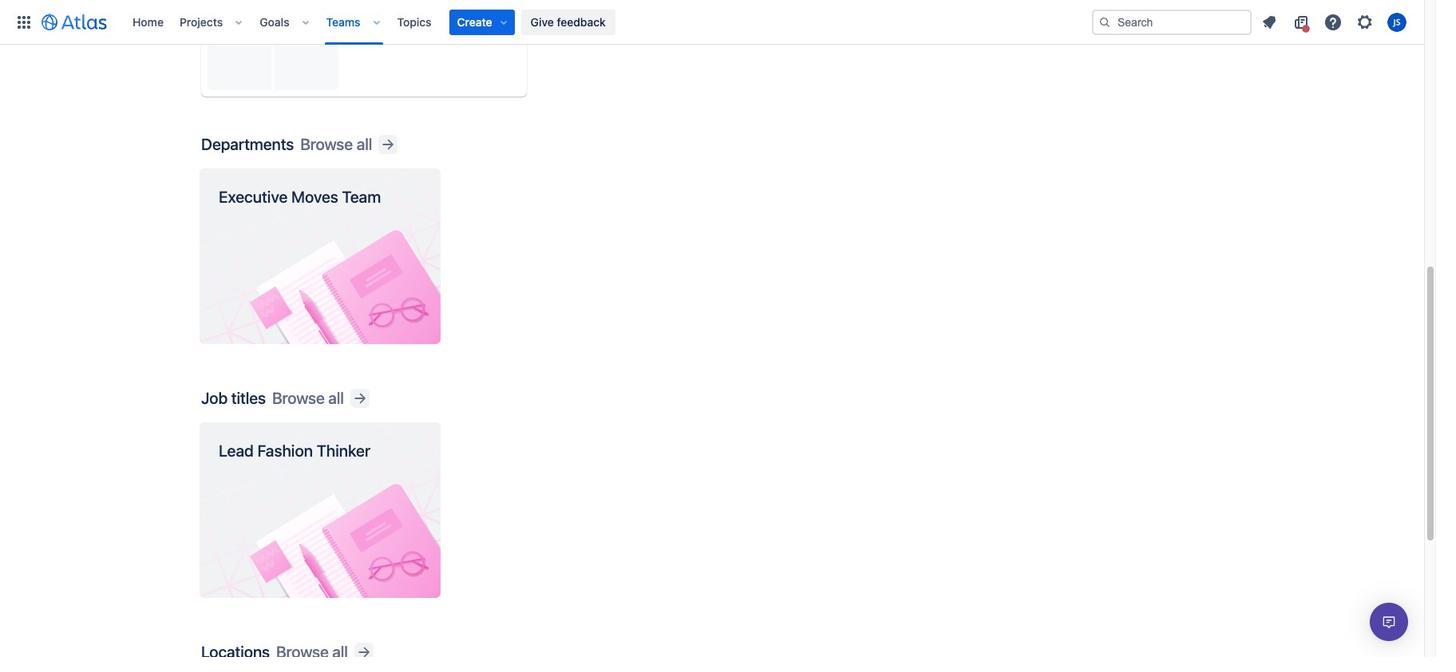 Task type: vqa. For each thing, say whether or not it's contained in the screenshot.
the bottommost the all
yes



Task type: locate. For each thing, give the bounding box(es) containing it.
projects
[[180, 15, 223, 28]]

give feedback button
[[521, 9, 615, 35]]

0 vertical spatial all
[[357, 135, 372, 153]]

1 vertical spatial all
[[328, 389, 344, 407]]

fashion
[[257, 441, 313, 460]]

create button
[[449, 9, 515, 35]]

home link
[[128, 9, 168, 35]]

projects link
[[175, 9, 228, 35]]

top element
[[10, 0, 1092, 44]]

browse all up moves
[[300, 135, 372, 153]]

browse all image
[[379, 135, 398, 154], [350, 389, 370, 408], [354, 643, 374, 657]]

titles
[[231, 389, 266, 407]]

executive moves team
[[219, 188, 381, 206]]

all up thinker on the bottom of the page
[[328, 389, 344, 407]]

browse all link
[[300, 135, 398, 154], [272, 389, 370, 408]]

browse all for departments
[[300, 135, 372, 153]]

0 vertical spatial browse all link
[[300, 135, 398, 154]]

team
[[342, 188, 381, 206]]

1 horizontal spatial all
[[357, 135, 372, 153]]

team
[[389, 14, 415, 28]]

1 vertical spatial browse all image
[[350, 389, 370, 408]]

help image
[[1324, 12, 1343, 32]]

give
[[531, 15, 554, 28]]

browse up moves
[[300, 135, 353, 153]]

browse all
[[300, 135, 372, 153], [272, 389, 344, 407]]

rookie
[[351, 14, 386, 28]]

lead fashion thinker
[[219, 441, 371, 460]]

browse all link for thinker
[[272, 389, 370, 408]]

banner
[[0, 0, 1424, 45]]

departments
[[201, 135, 294, 153]]

browse all up lead fashion thinker
[[272, 389, 344, 407]]

goals link
[[255, 9, 294, 35]]

topics
[[397, 15, 432, 28]]

topics link
[[392, 9, 436, 35]]

settings image
[[1356, 12, 1375, 32]]

browse for job titles
[[272, 389, 325, 407]]

browse all link up thinker on the bottom of the page
[[272, 389, 370, 408]]

all for thinker
[[328, 389, 344, 407]]

browse
[[300, 135, 353, 153], [272, 389, 325, 407]]

all up team
[[357, 135, 372, 153]]

0 vertical spatial browse
[[300, 135, 353, 153]]

2 vertical spatial browse all image
[[354, 643, 374, 657]]

job titles
[[201, 389, 266, 407]]

switch to... image
[[14, 12, 34, 32]]

1 vertical spatial browse all
[[272, 389, 344, 407]]

all for team
[[357, 135, 372, 153]]

0 vertical spatial browse all image
[[379, 135, 398, 154]]

0 horizontal spatial all
[[328, 389, 344, 407]]

browse all link up team
[[300, 135, 398, 154]]

all
[[357, 135, 372, 153], [328, 389, 344, 407]]

1 vertical spatial browse all link
[[272, 389, 370, 408]]

browse right titles
[[272, 389, 325, 407]]

1 vertical spatial browse
[[272, 389, 325, 407]]

notifications image
[[1260, 12, 1279, 32]]

executive
[[219, 188, 288, 206]]

0 vertical spatial browse all
[[300, 135, 372, 153]]

lead
[[219, 441, 254, 460]]



Task type: describe. For each thing, give the bounding box(es) containing it.
rookie team
[[351, 14, 415, 28]]

home
[[133, 15, 164, 28]]

browse for departments
[[300, 135, 353, 153]]

feedback
[[557, 15, 606, 28]]

moves
[[291, 188, 338, 206]]

teams link
[[321, 9, 365, 35]]

job
[[201, 389, 228, 407]]

teams
[[326, 15, 361, 28]]

rookie team link
[[201, 0, 527, 97]]

goals
[[260, 15, 290, 28]]

create
[[457, 15, 492, 28]]

open intercom messenger image
[[1380, 612, 1399, 632]]

search image
[[1099, 16, 1111, 28]]

browse all image for executive moves team
[[379, 135, 398, 154]]

browse all image for lead fashion thinker
[[350, 389, 370, 408]]

Search field
[[1092, 9, 1252, 35]]

account image
[[1388, 12, 1407, 32]]

browse all for job titles
[[272, 389, 344, 407]]

banner containing home
[[0, 0, 1424, 45]]

thinker
[[317, 441, 371, 460]]

give feedback
[[531, 15, 606, 28]]

browse all link for team
[[300, 135, 398, 154]]



